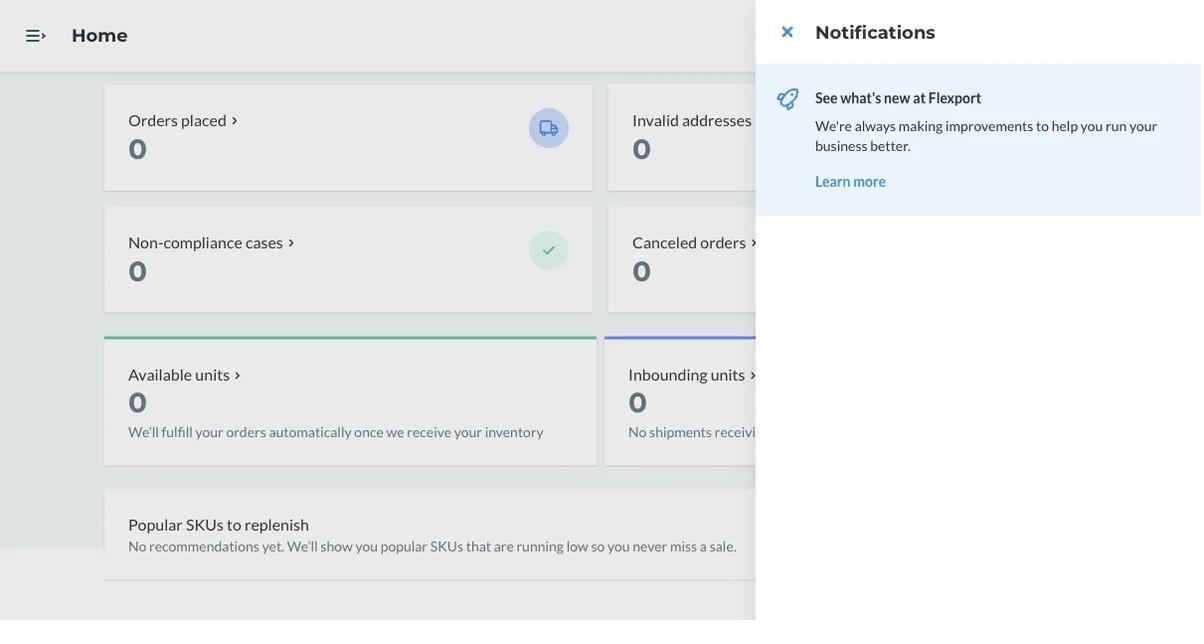 Task type: locate. For each thing, give the bounding box(es) containing it.
business
[[815, 137, 868, 154]]

new
[[884, 89, 911, 106]]

you
[[1081, 117, 1103, 134]]

better.
[[870, 137, 911, 154]]

learn more link
[[815, 173, 886, 189]]

close image
[[782, 24, 793, 40]]

making
[[899, 117, 943, 134]]

to
[[1036, 117, 1049, 134]]

always
[[855, 117, 896, 134]]

at
[[913, 89, 926, 106]]

see
[[815, 89, 838, 106]]

learn more
[[815, 173, 886, 189]]

your
[[1130, 117, 1158, 134]]

we're
[[815, 117, 852, 134]]

what's
[[840, 89, 881, 106]]

more
[[853, 173, 886, 189]]



Task type: vqa. For each thing, say whether or not it's contained in the screenshot.
WHAT'S on the top right
yes



Task type: describe. For each thing, give the bounding box(es) containing it.
we're always making improvements to help you run your business better.
[[815, 117, 1158, 154]]

learn
[[815, 173, 851, 189]]

improvements
[[946, 117, 1034, 134]]

help
[[1052, 117, 1078, 134]]

notifications
[[815, 21, 936, 43]]

flexport
[[929, 89, 982, 106]]

see what's new at flexport
[[815, 89, 982, 106]]

run
[[1106, 117, 1127, 134]]



